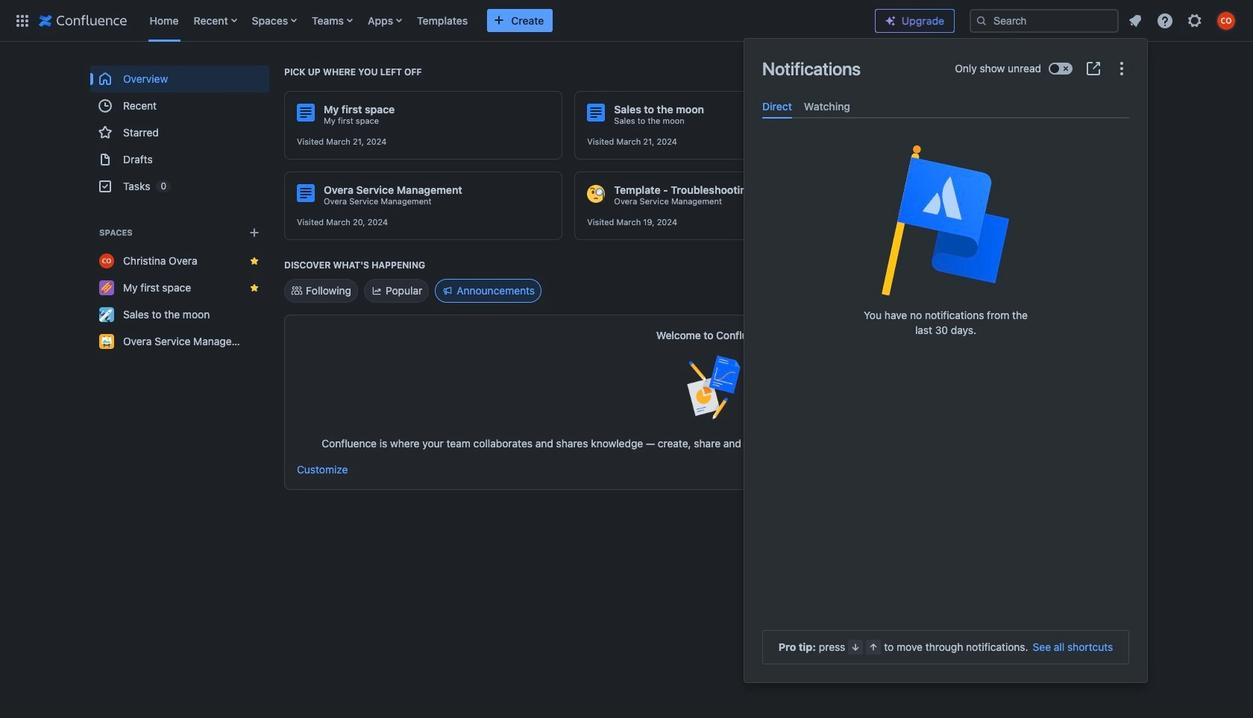 Task type: vqa. For each thing, say whether or not it's contained in the screenshot.
Group
yes



Task type: describe. For each thing, give the bounding box(es) containing it.
:notebook: image
[[878, 185, 896, 203]]

premium image
[[885, 15, 897, 27]]

global element
[[9, 0, 863, 41]]

appswitcher icon image
[[13, 12, 31, 29]]

Search field
[[970, 9, 1119, 32]]

list for premium icon
[[1122, 7, 1244, 34]]

1 unstar this space image from the top
[[248, 255, 260, 267]]

help icon image
[[1156, 12, 1174, 29]]



Task type: locate. For each thing, give the bounding box(es) containing it.
1 horizontal spatial list
[[1122, 7, 1244, 34]]

:face_with_monocle: image
[[587, 185, 605, 203]]

create a space image
[[245, 224, 263, 242]]

group
[[90, 66, 269, 200]]

:face_with_monocle: image
[[587, 185, 605, 203]]

unstar this space image
[[248, 255, 260, 267], [248, 282, 260, 294]]

0 vertical spatial unstar this space image
[[248, 255, 260, 267]]

:notebook: image
[[878, 185, 896, 203]]

tab panel
[[756, 119, 1135, 131]]

settings icon image
[[1186, 12, 1204, 29]]

arrow down image
[[850, 642, 862, 654]]

2 unstar this space image from the top
[[248, 282, 260, 294]]

banner
[[0, 0, 1253, 45]]

notification icon image
[[1127, 12, 1144, 29]]

None search field
[[970, 9, 1119, 32]]

more image
[[1113, 60, 1131, 78]]

confluence image
[[39, 12, 127, 29], [39, 12, 127, 29]]

list
[[142, 0, 863, 41], [1122, 7, 1244, 34]]

list for appswitcher icon
[[142, 0, 863, 41]]

tab list
[[756, 94, 1135, 119]]

dialog
[[745, 39, 1147, 683]]

1 vertical spatial unstar this space image
[[248, 282, 260, 294]]

open notifications in a new tab image
[[1085, 60, 1103, 78]]

0 horizontal spatial list
[[142, 0, 863, 41]]

arrow up image
[[868, 642, 880, 654]]

search image
[[976, 15, 988, 26]]



